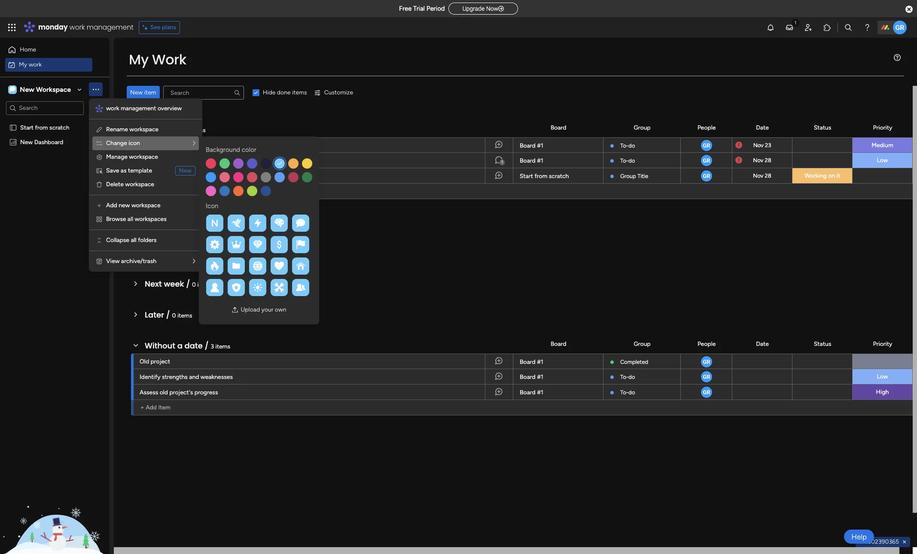 Task type: vqa. For each thing, say whether or not it's contained in the screenshot.
with margin right image for Search teams
no



Task type: describe. For each thing, give the bounding box(es) containing it.
public dashboard image
[[9, 138, 17, 146]]

view
[[106, 258, 120, 265]]

date for /
[[756, 340, 769, 348]]

new for new item
[[130, 89, 143, 96]]

identify
[[140, 374, 160, 381]]

today
[[145, 217, 169, 228]]

people for /
[[698, 340, 716, 348]]

customize button
[[310, 86, 357, 100]]

group for /
[[634, 340, 651, 348]]

working on it
[[805, 172, 840, 180]]

1 vertical spatial group
[[620, 173, 636, 180]]

1 to- from the top
[[620, 143, 629, 149]]

upload your own
[[241, 306, 286, 314]]

search image
[[234, 89, 240, 96]]

photo icon image
[[232, 307, 239, 314]]

0 inside later / 0 items
[[172, 312, 176, 320]]

high
[[876, 389, 889, 396]]

0 vertical spatial add
[[146, 188, 157, 195]]

2 to- from the top
[[620, 158, 629, 164]]

old
[[160, 389, 168, 397]]

my for my work
[[129, 50, 149, 69]]

rename workspace
[[106, 126, 159, 133]]

own
[[275, 306, 286, 314]]

public board image
[[9, 124, 17, 132]]

items inside the next week / 0 items
[[197, 281, 212, 289]]

project
[[151, 358, 170, 366]]

menu containing work management overview
[[89, 98, 202, 272]]

#1 for new item
[[537, 157, 543, 165]]

period
[[427, 5, 445, 12]]

assess old project's progress
[[140, 389, 218, 397]]

manage workspace image
[[96, 154, 103, 161]]

icon
[[129, 140, 140, 147]]

/ down this week / 0 items
[[186, 279, 190, 290]]

status for items
[[814, 124, 831, 131]]

list arrow image for view archive/trash
[[193, 259, 195, 265]]

1 + from the top
[[140, 188, 144, 195]]

this
[[145, 248, 160, 259]]

this week / 0 items
[[145, 248, 211, 259]]

id:
[[859, 539, 867, 546]]

free trial period
[[399, 5, 445, 12]]

change icon
[[106, 140, 140, 147]]

2 do from the top
[[629, 158, 635, 164]]

color
[[242, 146, 256, 154]]

2 28 from the top
[[765, 173, 772, 179]]

1 greg robinson image from the top
[[700, 139, 713, 152]]

browse
[[106, 216, 126, 223]]

later
[[145, 310, 164, 321]]

group for items
[[634, 124, 651, 131]]

help image
[[863, 23, 872, 32]]

notifications image
[[766, 23, 775, 32]]

1 image
[[792, 18, 800, 27]]

overdue
[[145, 124, 178, 135]]

new for new dashboard
[[20, 139, 33, 146]]

icon
[[206, 202, 218, 210]]

items inside 'without a date / 3 items'
[[215, 343, 230, 351]]

title
[[638, 173, 648, 180]]

board #1 link for new item
[[519, 153, 598, 168]]

1 to-do from the top
[[620, 143, 635, 149]]

new workspace button
[[6, 82, 85, 97]]

1 do from the top
[[629, 143, 635, 149]]

1 28 from the top
[[765, 157, 772, 164]]

folders
[[138, 237, 157, 244]]

upgrade
[[463, 5, 485, 12]]

browse all workspaces
[[106, 216, 167, 223]]

3 greg robinson image from the top
[[700, 371, 713, 384]]

it
[[837, 172, 840, 180]]

change icon image
[[96, 140, 103, 147]]

group title
[[620, 173, 648, 180]]

delete workspace
[[106, 181, 154, 188]]

0 vertical spatial management
[[87, 22, 133, 32]]

inbox image
[[785, 23, 794, 32]]

v2 overdue deadline image
[[736, 156, 742, 165]]

board #1 for new item
[[520, 157, 543, 165]]

upload
[[241, 306, 260, 314]]

change
[[106, 140, 127, 147]]

hide done items
[[263, 89, 307, 96]]

people for items
[[698, 124, 716, 131]]

apps image
[[823, 23, 832, 32]]

work management overview
[[106, 105, 182, 112]]

workspace selection element
[[8, 84, 72, 95]]

1 nov 28 from the top
[[753, 157, 772, 164]]

see plans button
[[139, 21, 180, 34]]

view archive/trash image
[[96, 258, 103, 265]]

project's
[[169, 389, 193, 397]]

background color
[[206, 146, 256, 154]]

#1 for project 3
[[537, 142, 543, 150]]

0 horizontal spatial start
[[20, 124, 34, 131]]

2 greg robinson image from the top
[[700, 154, 713, 167]]

0 horizontal spatial 3
[[161, 142, 164, 149]]

4 #1 from the top
[[537, 374, 543, 381]]

list box containing start from scratch
[[0, 119, 110, 266]]

upgrade now
[[463, 5, 498, 12]]

dashboard
[[34, 139, 63, 146]]

collapse all folders image
[[96, 237, 103, 244]]

add new workspace image
[[96, 202, 103, 209]]

/ right "today" on the left top of page
[[171, 217, 175, 228]]

manage
[[106, 153, 128, 161]]

scratch inside start from scratch link
[[549, 173, 569, 180]]

nov 23
[[753, 142, 771, 148]]

save
[[106, 167, 119, 174]]

browse all workspaces image
[[96, 216, 103, 223]]

4 to- from the top
[[620, 390, 629, 396]]

new item
[[130, 89, 156, 96]]

work for monday
[[69, 22, 85, 32]]

home
[[20, 46, 36, 53]]

item 1
[[140, 173, 156, 180]]

23
[[765, 142, 771, 148]]

my work button
[[5, 58, 92, 72]]

remove image
[[901, 539, 908, 546]]

3 to- from the top
[[620, 374, 629, 381]]

item down new item
[[140, 173, 152, 180]]

later / 0 items
[[145, 310, 192, 321]]

nov for v2 overdue deadline image on the right top
[[753, 142, 764, 148]]

0 horizontal spatial from
[[35, 124, 48, 131]]

#1 for assess old project's progress
[[537, 389, 543, 397]]

week for next
[[164, 279, 184, 290]]

project
[[140, 142, 159, 149]]

2 nov 28 from the top
[[753, 173, 772, 179]]

date for items
[[756, 124, 769, 131]]

menu image
[[894, 54, 901, 61]]

upload your own button
[[228, 303, 290, 317]]

0 vertical spatial start from scratch
[[20, 124, 69, 131]]

lottie animation element
[[0, 468, 110, 555]]

work
[[152, 50, 186, 69]]

new
[[119, 202, 130, 209]]

your
[[261, 306, 273, 314]]

items inside this week / 0 items
[[196, 250, 211, 258]]

done
[[277, 89, 291, 96]]

without a date / 3 items
[[145, 341, 230, 351]]

1 inside 1 button
[[501, 160, 503, 165]]

0 inside this week / 0 items
[[191, 250, 194, 258]]

priority for items
[[873, 124, 893, 131]]

rename
[[106, 126, 128, 133]]

see
[[150, 24, 161, 31]]

1 horizontal spatial from
[[535, 173, 548, 180]]

list arrow image for change icon
[[193, 140, 195, 147]]

today / 0 items
[[145, 217, 197, 228]]

old
[[140, 358, 149, 366]]

board #1 for assess old project's progress
[[520, 389, 543, 397]]

n
[[211, 218, 218, 229]]

progress
[[194, 389, 218, 397]]

archive/trash
[[121, 258, 156, 265]]

working
[[805, 172, 827, 180]]

workspaces
[[135, 216, 167, 223]]

workspace
[[36, 85, 71, 93]]



Task type: locate. For each thing, give the bounding box(es) containing it.
0 right "today" on the left top of page
[[177, 220, 181, 227]]

new right public dashboard icon
[[20, 139, 33, 146]]

3 inside overdue / 3 items
[[186, 127, 189, 134]]

2 #1 from the top
[[537, 157, 543, 165]]

0 vertical spatial 28
[[765, 157, 772, 164]]

Search in workspace field
[[18, 103, 72, 113]]

5 #1 from the top
[[537, 389, 543, 397]]

weaknesses
[[201, 374, 233, 381]]

2 priority from the top
[[873, 340, 893, 348]]

all left folders
[[131, 237, 136, 244]]

2 vertical spatial 3
[[211, 343, 214, 351]]

4 do from the top
[[629, 390, 635, 396]]

2 horizontal spatial 3
[[211, 343, 214, 351]]

identify strengths and weaknesses
[[140, 374, 233, 381]]

my work
[[129, 50, 186, 69]]

date
[[756, 124, 769, 131], [756, 340, 769, 348]]

0 vertical spatial status
[[814, 124, 831, 131]]

workspace down project
[[129, 153, 158, 161]]

1 horizontal spatial start
[[520, 173, 533, 180]]

start from scratch inside start from scratch link
[[520, 173, 569, 180]]

monday work management
[[38, 22, 133, 32]]

save as template
[[106, 167, 152, 174]]

2 low from the top
[[877, 373, 888, 381]]

item
[[144, 89, 156, 96]]

list arrow image down overdue / 3 items
[[193, 140, 195, 147]]

add down item 1
[[146, 188, 157, 195]]

items right done
[[292, 89, 307, 96]]

1
[[501, 160, 503, 165], [153, 173, 156, 180]]

+ down item 1
[[140, 188, 144, 195]]

workspace up project
[[129, 126, 159, 133]]

id: 302390365 element
[[856, 537, 910, 548]]

2 list arrow image from the top
[[193, 259, 195, 265]]

2 board #1 link from the top
[[519, 153, 598, 168]]

1 vertical spatial add
[[106, 202, 117, 209]]

work inside button
[[29, 61, 42, 68]]

0 inside the next week / 0 items
[[192, 281, 196, 289]]

1 vertical spatial priority
[[873, 340, 893, 348]]

help
[[852, 533, 867, 542]]

start from scratch
[[20, 124, 69, 131], [520, 173, 569, 180]]

/ up the next week / 0 items
[[185, 248, 189, 259]]

1 horizontal spatial 3
[[186, 127, 189, 134]]

new item button
[[127, 86, 160, 100]]

2 date from the top
[[756, 340, 769, 348]]

3 inside 'without a date / 3 items'
[[211, 343, 214, 351]]

my for my work
[[19, 61, 27, 68]]

0 horizontal spatial scratch
[[49, 124, 69, 131]]

help button
[[844, 530, 874, 544]]

4 board #1 link from the top
[[519, 369, 598, 385]]

collapse all folders
[[106, 237, 157, 244]]

/ right date
[[205, 341, 209, 351]]

new right item 1
[[179, 167, 192, 174]]

work right monday
[[69, 22, 85, 32]]

priority
[[873, 124, 893, 131], [873, 340, 893, 348]]

status for /
[[814, 340, 831, 348]]

3
[[186, 127, 189, 134], [161, 142, 164, 149], [211, 343, 214, 351]]

1 vertical spatial 1
[[153, 173, 156, 180]]

low down the medium
[[877, 157, 888, 164]]

3 to-do from the top
[[620, 374, 635, 381]]

+ add item down assess
[[140, 404, 171, 412]]

add
[[146, 188, 157, 195], [106, 202, 117, 209], [146, 404, 157, 412]]

0 vertical spatial +
[[140, 188, 144, 195]]

items up 'without a date / 3 items'
[[177, 312, 192, 320]]

trial
[[413, 5, 425, 12]]

2 people from the top
[[698, 340, 716, 348]]

1 vertical spatial start from scratch
[[520, 173, 569, 180]]

0 vertical spatial group
[[634, 124, 651, 131]]

0 vertical spatial scratch
[[49, 124, 69, 131]]

menu
[[89, 98, 202, 272]]

3 right overdue
[[186, 127, 189, 134]]

now
[[486, 5, 498, 12]]

select product image
[[8, 23, 16, 32]]

all for browse
[[128, 216, 133, 223]]

without
[[145, 341, 175, 351]]

nov for v2 overdue deadline icon
[[753, 157, 764, 164]]

2 vertical spatial nov
[[753, 173, 764, 179]]

start from scratch link
[[519, 168, 598, 184]]

new item
[[140, 157, 166, 165]]

item
[[154, 157, 166, 165], [140, 173, 152, 180], [158, 188, 171, 195], [158, 404, 171, 412]]

1 vertical spatial + add item
[[140, 404, 171, 412]]

week for this
[[162, 248, 183, 259]]

workspace for delete workspace
[[125, 181, 154, 188]]

overdue / 3 items
[[145, 124, 206, 135]]

0 vertical spatial greg robinson image
[[700, 139, 713, 152]]

add down assess
[[146, 404, 157, 412]]

1 board #1 link from the top
[[519, 138, 598, 153]]

3 right project
[[161, 142, 164, 149]]

1 board #1 from the top
[[520, 142, 543, 150]]

0 vertical spatial 1
[[501, 160, 503, 165]]

all down add new workspace
[[128, 216, 133, 223]]

medium
[[872, 142, 894, 149]]

work for my
[[29, 61, 42, 68]]

all for collapse
[[131, 237, 136, 244]]

item down project 3
[[154, 157, 166, 165]]

3 nov from the top
[[753, 173, 764, 179]]

1 vertical spatial work
[[29, 61, 42, 68]]

board #1 link for project 3
[[519, 138, 598, 153]]

3 #1 from the top
[[537, 359, 543, 366]]

workspace up workspaces on the top left of page
[[131, 202, 160, 209]]

next
[[145, 279, 162, 290]]

1 vertical spatial +
[[140, 404, 144, 412]]

status
[[814, 124, 831, 131], [814, 340, 831, 348]]

0 vertical spatial nov
[[753, 142, 764, 148]]

2 vertical spatial add
[[146, 404, 157, 412]]

upgrade now link
[[448, 2, 518, 15]]

items up the next week / 0 items
[[196, 250, 211, 258]]

1 #1 from the top
[[537, 142, 543, 150]]

1 horizontal spatial start from scratch
[[520, 173, 569, 180]]

1 horizontal spatial 1
[[501, 160, 503, 165]]

2 horizontal spatial work
[[106, 105, 119, 112]]

1 vertical spatial start
[[520, 173, 533, 180]]

0 vertical spatial all
[[128, 216, 133, 223]]

greg robinson image
[[893, 21, 907, 34], [700, 170, 713, 183], [700, 356, 713, 369], [700, 386, 713, 399]]

2 + from the top
[[140, 404, 144, 412]]

1 priority from the top
[[873, 124, 893, 131]]

new inside 'menu'
[[179, 167, 192, 174]]

list box
[[0, 119, 110, 266]]

2 vertical spatial work
[[106, 105, 119, 112]]

see plans
[[150, 24, 176, 31]]

list arrow image up the next week / 0 items
[[193, 259, 195, 265]]

hide
[[263, 89, 276, 96]]

1 vertical spatial status
[[814, 340, 831, 348]]

completed
[[620, 359, 648, 366]]

board #1 for project 3
[[520, 142, 543, 150]]

workspace
[[129, 126, 159, 133], [129, 153, 158, 161], [125, 181, 154, 188], [131, 202, 160, 209]]

next week / 0 items
[[145, 279, 212, 290]]

0 up the next week / 0 items
[[191, 250, 194, 258]]

priority for /
[[873, 340, 893, 348]]

0 down this week / 0 items
[[192, 281, 196, 289]]

1 vertical spatial greg robinson image
[[700, 154, 713, 167]]

my inside button
[[19, 61, 27, 68]]

2 status from the top
[[814, 340, 831, 348]]

start
[[20, 124, 34, 131], [520, 173, 533, 180]]

1 + add item from the top
[[140, 188, 171, 195]]

2 + add item from the top
[[140, 404, 171, 412]]

new workspace
[[20, 85, 71, 93]]

board #1 link
[[519, 138, 598, 153], [519, 153, 598, 168], [519, 354, 598, 370], [519, 369, 598, 385], [519, 385, 598, 400]]

search everything image
[[844, 23, 853, 32]]

rename workspace image
[[96, 126, 103, 133]]

view archive/trash
[[106, 258, 156, 265]]

workspace options image
[[92, 85, 100, 94]]

1 vertical spatial people
[[698, 340, 716, 348]]

0 horizontal spatial start from scratch
[[20, 124, 69, 131]]

1 vertical spatial 3
[[161, 142, 164, 149]]

1 vertical spatial date
[[756, 340, 769, 348]]

workspace image
[[8, 85, 17, 94]]

4 to-do from the top
[[620, 390, 635, 396]]

workspace for rename workspace
[[129, 126, 159, 133]]

1 horizontal spatial scratch
[[549, 173, 569, 180]]

+ down assess
[[140, 404, 144, 412]]

1 horizontal spatial my
[[129, 50, 149, 69]]

project 3
[[140, 142, 164, 149]]

board #1 link for assess old project's progress
[[519, 385, 598, 400]]

3 do from the top
[[629, 374, 635, 381]]

0 vertical spatial from
[[35, 124, 48, 131]]

week right this
[[162, 248, 183, 259]]

items inside later / 0 items
[[177, 312, 192, 320]]

1 low from the top
[[877, 157, 888, 164]]

work up the rename
[[106, 105, 119, 112]]

1 button
[[485, 153, 513, 168]]

5 board #1 link from the top
[[519, 385, 598, 400]]

items down this week / 0 items
[[197, 281, 212, 289]]

0 vertical spatial work
[[69, 22, 85, 32]]

greg robinson image
[[700, 139, 713, 152], [700, 154, 713, 167], [700, 371, 713, 384]]

1 vertical spatial from
[[535, 173, 548, 180]]

new left item
[[130, 89, 143, 96]]

workspace for manage workspace
[[129, 153, 158, 161]]

0 inside today / 0 items
[[177, 220, 181, 227]]

new right workspace image
[[20, 85, 34, 93]]

new inside workspace selection element
[[20, 85, 34, 93]]

dapulse close image
[[906, 5, 913, 14]]

1 vertical spatial 28
[[765, 173, 772, 179]]

1 vertical spatial scratch
[[549, 173, 569, 180]]

3 board #1 link from the top
[[519, 354, 598, 370]]

invite members image
[[804, 23, 813, 32]]

/ right overdue
[[180, 124, 184, 135]]

2 vertical spatial greg robinson image
[[700, 371, 713, 384]]

1 people from the top
[[698, 124, 716, 131]]

0 vertical spatial nov 28
[[753, 157, 772, 164]]

new dashboard
[[20, 139, 63, 146]]

on
[[828, 172, 835, 180]]

management inside 'menu'
[[121, 105, 156, 112]]

dapulse rightstroke image
[[498, 6, 504, 12]]

new for new workspace
[[20, 85, 34, 93]]

2 board #1 from the top
[[520, 157, 543, 165]]

+ add item
[[140, 188, 171, 195], [140, 404, 171, 412]]

my down home
[[19, 61, 27, 68]]

3 right date
[[211, 343, 214, 351]]

workspace down item 1
[[125, 181, 154, 188]]

0 vertical spatial start
[[20, 124, 34, 131]]

my left work
[[129, 50, 149, 69]]

item down old
[[158, 404, 171, 412]]

id: 302390365
[[859, 539, 899, 546]]

workspace image
[[10, 85, 15, 94]]

/
[[180, 124, 184, 135], [171, 217, 175, 228], [185, 248, 189, 259], [186, 279, 190, 290], [166, 310, 170, 321], [205, 341, 209, 351]]

add right add new workspace icon
[[106, 202, 117, 209]]

option
[[0, 120, 110, 122]]

home button
[[5, 43, 92, 57]]

1 nov from the top
[[753, 142, 764, 148]]

plans
[[162, 24, 176, 31]]

work down home
[[29, 61, 42, 68]]

work inside 'menu'
[[106, 105, 119, 112]]

2 to-do from the top
[[620, 158, 635, 164]]

my work
[[19, 61, 42, 68]]

0 vertical spatial list arrow image
[[193, 140, 195, 147]]

302390365
[[868, 539, 899, 546]]

1 vertical spatial low
[[877, 373, 888, 381]]

v2 overdue deadline image
[[736, 141, 742, 149]]

items right overdue
[[191, 127, 206, 134]]

None search field
[[163, 86, 244, 100]]

items right date
[[215, 343, 230, 351]]

1 vertical spatial nov 28
[[753, 173, 772, 179]]

1 list arrow image from the top
[[193, 140, 195, 147]]

overview
[[158, 105, 182, 112]]

1 horizontal spatial work
[[69, 22, 85, 32]]

0 vertical spatial week
[[162, 248, 183, 259]]

people
[[698, 124, 716, 131], [698, 340, 716, 348]]

1 date from the top
[[756, 124, 769, 131]]

1 vertical spatial all
[[131, 237, 136, 244]]

a
[[177, 341, 183, 351]]

/ right later
[[166, 310, 170, 321]]

1 vertical spatial list arrow image
[[193, 259, 195, 265]]

5 board #1 from the top
[[520, 389, 543, 397]]

28
[[765, 157, 772, 164], [765, 173, 772, 179]]

0 horizontal spatial work
[[29, 61, 42, 68]]

1 vertical spatial management
[[121, 105, 156, 112]]

4 board #1 from the top
[[520, 374, 543, 381]]

items left the n
[[182, 220, 197, 227]]

customize
[[324, 89, 353, 96]]

delete workspace image
[[96, 181, 103, 188]]

to-
[[620, 143, 629, 149], [620, 158, 629, 164], [620, 374, 629, 381], [620, 390, 629, 396]]

1 vertical spatial week
[[164, 279, 184, 290]]

0 vertical spatial people
[[698, 124, 716, 131]]

0 right later
[[172, 312, 176, 320]]

+ add item down item 1
[[140, 188, 171, 195]]

service icon image
[[96, 168, 103, 174]]

0 horizontal spatial my
[[19, 61, 27, 68]]

list arrow image
[[193, 140, 195, 147], [193, 259, 195, 265]]

new for new item
[[140, 157, 152, 165]]

items
[[292, 89, 307, 96], [191, 127, 206, 134], [182, 220, 197, 227], [196, 250, 211, 258], [197, 281, 212, 289], [177, 312, 192, 320], [215, 343, 230, 351]]

week right next
[[164, 279, 184, 290]]

delete
[[106, 181, 124, 188]]

0 horizontal spatial 1
[[153, 173, 156, 180]]

0 vertical spatial priority
[[873, 124, 893, 131]]

management
[[87, 22, 133, 32], [121, 105, 156, 112]]

week
[[162, 248, 183, 259], [164, 279, 184, 290]]

items inside overdue / 3 items
[[191, 127, 206, 134]]

1 vertical spatial nov
[[753, 157, 764, 164]]

and
[[189, 374, 199, 381]]

scratch
[[49, 124, 69, 131], [549, 173, 569, 180]]

strengths
[[162, 374, 188, 381]]

monday
[[38, 22, 68, 32]]

2 vertical spatial group
[[634, 340, 651, 348]]

items inside today / 0 items
[[182, 220, 197, 227]]

lottie animation image
[[0, 468, 110, 555]]

2 nov from the top
[[753, 157, 764, 164]]

low up high
[[877, 373, 888, 381]]

0 vertical spatial date
[[756, 124, 769, 131]]

item up workspaces on the top left of page
[[158, 188, 171, 195]]

3 board #1 from the top
[[520, 359, 543, 366]]

0 vertical spatial + add item
[[140, 188, 171, 195]]

0 vertical spatial 3
[[186, 127, 189, 134]]

0 vertical spatial low
[[877, 157, 888, 164]]

my
[[129, 50, 149, 69], [19, 61, 27, 68]]

Filter dashboard by text search field
[[163, 86, 244, 100]]

add new workspace
[[106, 202, 160, 209]]

1 status from the top
[[814, 124, 831, 131]]

new up template
[[140, 157, 152, 165]]



